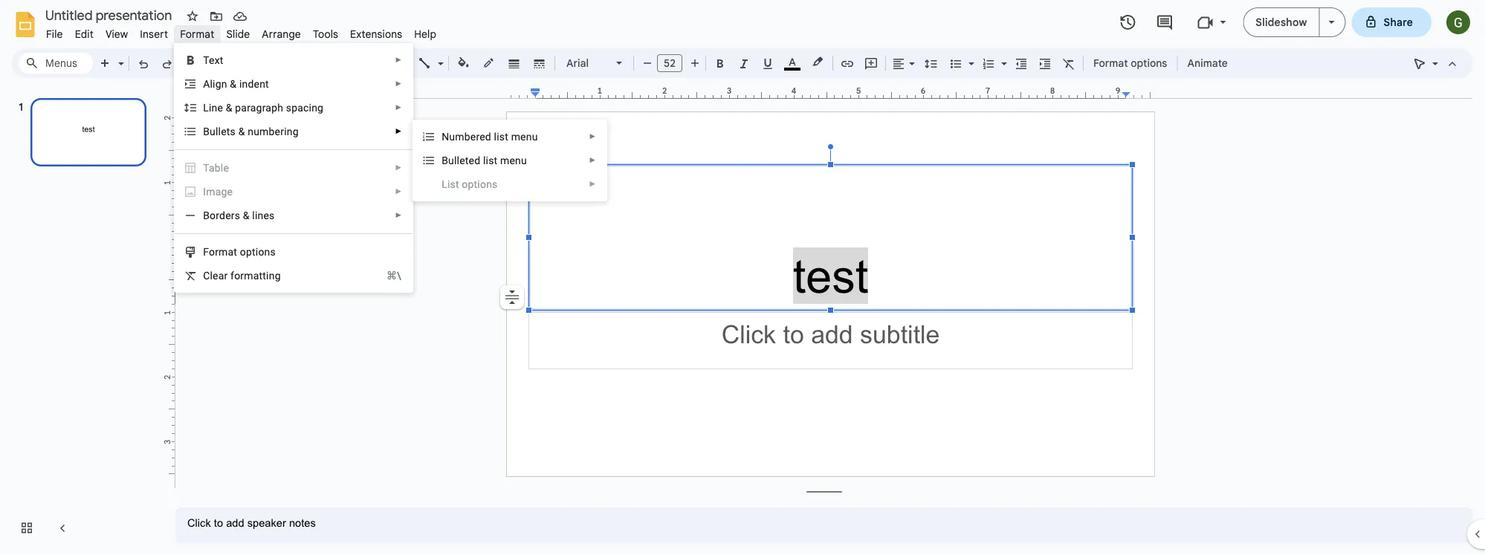 Task type: describe. For each thing, give the bounding box(es) containing it.
indent
[[239, 78, 269, 90]]

l
[[203, 101, 209, 114]]

menu for n umbered list menu
[[511, 130, 538, 143]]

► for line & paragraph spacing l element
[[395, 103, 402, 112]]

Menus field
[[19, 53, 93, 74]]

select line image
[[434, 54, 444, 59]]

spacing
[[286, 101, 323, 114]]

► for bullets & numbering t element
[[395, 127, 402, 136]]

format options inside button
[[1093, 56, 1167, 70]]

menu item containing list
[[442, 177, 596, 192]]

& right lign in the top of the page
[[230, 78, 237, 90]]

live pointer settings image
[[1429, 54, 1438, 59]]

navigation inside application
[[0, 84, 164, 555]]

bulle
[[203, 125, 227, 138]]

slideshow button
[[1243, 7, 1320, 37]]

⌘\
[[386, 269, 402, 282]]

line & paragraph spacing l element
[[203, 101, 328, 114]]

list
[[442, 178, 459, 190]]

highlight color image
[[809, 53, 826, 71]]

paragraph
[[235, 101, 283, 114]]

table menu item
[[175, 156, 413, 180]]

list for umbered
[[494, 130, 508, 143]]

view menu item
[[100, 25, 134, 43]]

formatting
[[231, 269, 281, 282]]

lines
[[252, 209, 275, 222]]

Font size text field
[[658, 54, 682, 72]]

Font size field
[[657, 54, 688, 76]]

bulleted list menu b element
[[442, 154, 531, 167]]

age
[[215, 185, 233, 198]]

c lear formatting
[[203, 269, 281, 282]]

align & indent a element
[[203, 78, 273, 90]]

b
[[442, 154, 448, 167]]

border weight option
[[506, 53, 523, 74]]

format inside menu
[[203, 246, 237, 258]]

border color: transparent image
[[481, 53, 498, 72]]

arrange menu item
[[256, 25, 307, 43]]

text
[[203, 54, 223, 66]]

borders
[[203, 209, 240, 222]]

ine
[[209, 101, 223, 114]]

menu item containing i
[[175, 180, 413, 204]]

l ine & paragraph spacing
[[203, 101, 323, 114]]

menu for b ulleted list menu
[[500, 154, 527, 167]]

borders & lines q element
[[203, 209, 279, 222]]

menu bar inside menu bar banner
[[40, 19, 442, 44]]

options inside button
[[1131, 56, 1167, 70]]

shrink text on overflow image
[[502, 287, 523, 308]]

numbered list menu n element
[[442, 130, 542, 143]]

border dash option
[[531, 53, 548, 74]]

image m element
[[203, 185, 237, 198]]

animate button
[[1181, 52, 1235, 74]]

table
[[203, 162, 229, 174]]

arrange
[[262, 28, 301, 41]]

format options button
[[1087, 52, 1174, 74]]

► for bulleted list menu b element
[[589, 156, 596, 165]]

format options inside menu
[[203, 246, 276, 258]]

o
[[462, 178, 468, 190]]

format options \ element
[[203, 246, 280, 258]]

Star checkbox
[[182, 6, 203, 27]]

menu containing n
[[413, 0, 607, 475]]

right margin image
[[1122, 87, 1154, 98]]

main toolbar
[[92, 0, 1235, 308]]

text color image
[[784, 53, 801, 71]]

menu containing text
[[174, 43, 413, 293]]

left margin image
[[508, 87, 540, 98]]

text s element
[[203, 54, 228, 66]]

bullets & numbering t element
[[203, 125, 303, 138]]

& right ine
[[226, 101, 232, 114]]

m
[[206, 185, 215, 198]]

help menu item
[[408, 25, 442, 43]]



Task type: vqa. For each thing, say whether or not it's contained in the screenshot.


Task type: locate. For each thing, give the bounding box(es) containing it.
1 vertical spatial list
[[483, 154, 498, 167]]

Rename text field
[[40, 6, 181, 24]]

menu item down bulleted list menu b element
[[442, 177, 596, 192]]

list up bulleted list menu b element
[[494, 130, 508, 143]]

insert menu item
[[134, 25, 174, 43]]

options inside menu
[[240, 246, 276, 258]]

⌘backslash element
[[369, 268, 402, 283]]

format options up c lear formatting
[[203, 246, 276, 258]]

ulleted
[[448, 154, 480, 167]]

& right s
[[238, 125, 245, 138]]

slide menu item
[[220, 25, 256, 43]]

menu
[[511, 130, 538, 143], [500, 154, 527, 167]]

a
[[203, 78, 210, 90]]

ptions
[[468, 178, 498, 190]]

edit
[[75, 28, 94, 41]]

► for borders & lines q element at top left
[[395, 211, 402, 220]]

0 vertical spatial menu
[[511, 130, 538, 143]]

format down star option
[[180, 28, 214, 41]]

1 horizontal spatial menu item
[[442, 177, 596, 192]]

insert
[[140, 28, 168, 41]]

c
[[203, 269, 210, 282]]

options
[[1131, 56, 1167, 70], [240, 246, 276, 258]]

new slide with layout image
[[114, 54, 124, 59]]

tools menu item
[[307, 25, 344, 43]]

borders & lines
[[203, 209, 275, 222]]

numbering
[[248, 125, 299, 138]]

► for numbered list menu n element
[[589, 132, 596, 141]]

menu bar containing file
[[40, 19, 442, 44]]

i
[[203, 185, 206, 198]]

1 vertical spatial options
[[240, 246, 276, 258]]

n umbered list menu
[[442, 130, 538, 143]]

menu down left margin icon
[[511, 130, 538, 143]]

► for align & indent a element at the top left of page
[[395, 80, 402, 88]]

list for ulleted
[[483, 154, 498, 167]]

s
[[230, 125, 236, 138]]

extensions menu item
[[344, 25, 408, 43]]

application containing slideshow
[[0, 0, 1485, 555]]

1 vertical spatial format options
[[203, 246, 276, 258]]

tools
[[313, 28, 338, 41]]

application
[[0, 0, 1485, 555]]

format inside button
[[1093, 56, 1128, 70]]

list o ptions
[[442, 178, 498, 190]]

a lign & indent
[[203, 78, 269, 90]]

fill color: transparent image
[[455, 53, 472, 72]]

menu down numbered list menu n element
[[500, 154, 527, 167]]

list options o element
[[442, 178, 502, 190]]

i m age
[[203, 185, 233, 198]]

2 vertical spatial format
[[203, 246, 237, 258]]

clear formatting c element
[[203, 269, 285, 282]]

1 vertical spatial format
[[1093, 56, 1128, 70]]

0 horizontal spatial menu item
[[175, 180, 413, 204]]

lign
[[210, 78, 227, 90]]

► for table 2 element in the left top of the page
[[395, 164, 402, 172]]

0 horizontal spatial options
[[240, 246, 276, 258]]

format up lear
[[203, 246, 237, 258]]

options up right margin 'icon'
[[1131, 56, 1167, 70]]

list down the n umbered list menu
[[483, 154, 498, 167]]

format
[[180, 28, 214, 41], [1093, 56, 1128, 70], [203, 246, 237, 258]]

font list. arial selected. option
[[566, 53, 607, 74]]

0 horizontal spatial format options
[[203, 246, 276, 258]]

help
[[414, 28, 436, 41]]

►
[[395, 56, 402, 64], [395, 80, 402, 88], [395, 103, 402, 112], [395, 127, 402, 136], [589, 132, 596, 141], [589, 156, 596, 165], [395, 164, 402, 172], [589, 180, 596, 188], [395, 187, 402, 196], [395, 211, 402, 220]]

view
[[105, 28, 128, 41]]

menu bar banner
[[0, 0, 1485, 555]]

& left the lines
[[243, 209, 250, 222]]

format options
[[1093, 56, 1167, 70], [203, 246, 276, 258]]

0 vertical spatial format options
[[1093, 56, 1167, 70]]

share button
[[1352, 7, 1432, 37]]

1 vertical spatial menu
[[500, 154, 527, 167]]

menu
[[413, 0, 607, 475], [174, 43, 413, 293]]

animate
[[1187, 56, 1228, 70]]

file menu item
[[40, 25, 69, 43]]

slide
[[226, 28, 250, 41]]

table 2 element
[[203, 162, 233, 174]]

format options up right margin 'icon'
[[1093, 56, 1167, 70]]

0 vertical spatial list
[[494, 130, 508, 143]]

format up right margin 'icon'
[[1093, 56, 1128, 70]]

t
[[227, 125, 230, 138]]

2
[[162, 116, 172, 121]]

edit menu item
[[69, 25, 100, 43]]

0 vertical spatial format
[[180, 28, 214, 41]]

arial
[[566, 56, 589, 70]]

menu item up the lines
[[175, 180, 413, 204]]

navigation
[[0, 84, 164, 555]]

1 horizontal spatial format options
[[1093, 56, 1167, 70]]

menu bar
[[40, 19, 442, 44]]

mode and view toolbar
[[1408, 48, 1464, 78]]

n
[[442, 130, 449, 143]]

&
[[230, 78, 237, 90], [226, 101, 232, 114], [238, 125, 245, 138], [243, 209, 250, 222]]

share
[[1384, 16, 1413, 29]]

format menu item
[[174, 25, 220, 43]]

option
[[500, 285, 524, 309]]

0 vertical spatial options
[[1131, 56, 1167, 70]]

line & paragraph spacing image
[[923, 53, 940, 74]]

menu item
[[442, 177, 596, 192], [175, 180, 413, 204]]

umbered
[[449, 130, 491, 143]]

bulle t s & numbering
[[203, 125, 299, 138]]

extensions
[[350, 28, 402, 41]]

b ulleted list menu
[[442, 154, 527, 167]]

► inside table menu item
[[395, 164, 402, 172]]

► for image m element
[[395, 187, 402, 196]]

1 horizontal spatial options
[[1131, 56, 1167, 70]]

start slideshow (⌘+enter) image
[[1329, 21, 1335, 24]]

format inside "menu item"
[[180, 28, 214, 41]]

list
[[494, 130, 508, 143], [483, 154, 498, 167]]

► for text s element
[[395, 56, 402, 64]]

file
[[46, 28, 63, 41]]

slideshow
[[1256, 16, 1307, 29]]

lear
[[210, 269, 228, 282]]

options up formatting at the left of the page
[[240, 246, 276, 258]]



